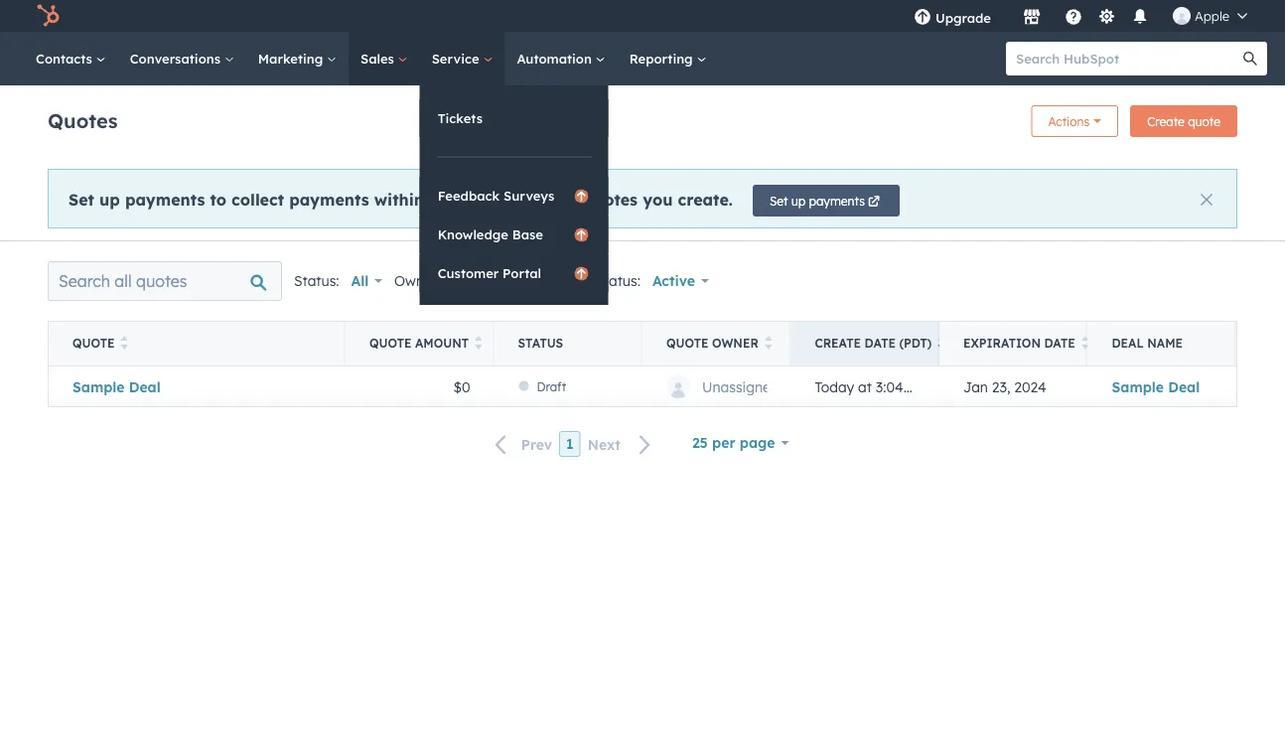 Task type: vqa. For each thing, say whether or not it's contained in the screenshot.
Add source tracking only if no existing tags in URL HubSpot will add default tracking tags to URLs that do not include any existing UTM tags. If a URL has UTM tags, it will not be rewritten.
no



Task type: locate. For each thing, give the bounding box(es) containing it.
2 all from the left
[[460, 272, 478, 290]]

1 vertical spatial actions button
[[342, 386, 420, 412]]

1 horizontal spatial quote
[[370, 336, 412, 351]]

press to sort. element up sample deal button
[[121, 336, 128, 352]]

press to sort. element
[[121, 336, 128, 352], [475, 336, 482, 352], [765, 336, 772, 352], [1082, 336, 1089, 352]]

contacts link
[[24, 32, 118, 85]]

create quote
[[1147, 114, 1221, 129]]

marketplaces image
[[1023, 9, 1041, 27]]

up down the quotes
[[99, 189, 120, 209]]

conversations link
[[118, 32, 246, 85]]

1 horizontal spatial all
[[460, 272, 478, 290]]

quotes
[[583, 189, 638, 209]]

search image
[[1244, 52, 1258, 66]]

0 horizontal spatial sample deal
[[73, 378, 161, 395]]

base
[[512, 226, 543, 242]]

tickets link
[[420, 99, 609, 137]]

reporting link
[[618, 32, 719, 85]]

upgrade image
[[914, 9, 932, 27]]

expiration
[[964, 336, 1041, 351]]

0 vertical spatial create
[[1147, 114, 1185, 129]]

create left 'date'
[[815, 336, 861, 351]]

all
[[351, 272, 369, 290], [460, 272, 478, 290]]

quote
[[73, 336, 115, 351], [370, 336, 412, 351], [667, 336, 709, 351]]

1 horizontal spatial up
[[791, 193, 806, 208]]

actions button down the quote amount
[[342, 386, 420, 412]]

0 horizontal spatial actions button
[[342, 386, 420, 412]]

press to sort. element right date
[[1082, 336, 1089, 352]]

hubspot image
[[36, 4, 60, 28]]

archive status:
[[545, 272, 641, 290]]

$0
[[453, 378, 470, 395]]

deal name
[[1112, 336, 1183, 351]]

actions
[[1048, 114, 1090, 129], [355, 392, 396, 407]]

search button
[[1234, 42, 1268, 75]]

press to sort. element for quote
[[121, 336, 128, 352]]

0 horizontal spatial all
[[351, 272, 369, 290]]

1 horizontal spatial actions button
[[1032, 105, 1119, 137]]

0 horizontal spatial quote
[[73, 336, 115, 351]]

you
[[643, 189, 673, 209]]

bob builder image
[[1173, 7, 1191, 25]]

within
[[374, 189, 424, 209]]

up for set up payments
[[791, 193, 806, 208]]

1 vertical spatial create
[[815, 336, 861, 351]]

3 quote from the left
[[667, 336, 709, 351]]

0 horizontal spatial payments
[[125, 189, 205, 209]]

automation link
[[505, 32, 618, 85]]

2 horizontal spatial deal
[[1168, 378, 1200, 395]]

marketing link
[[246, 32, 349, 85]]

payments
[[125, 189, 205, 209], [289, 189, 369, 209], [809, 193, 865, 208]]

press to sort. element right 'owner' on the right of the page
[[765, 336, 772, 352]]

create.
[[678, 189, 733, 209]]

create inside button
[[1147, 114, 1185, 129]]

quote for quote owner
[[667, 336, 709, 351]]

menu item
[[1005, 0, 1009, 32]]

help button
[[1057, 0, 1091, 32]]

3:04
[[876, 378, 904, 395]]

1 quote from the left
[[73, 336, 115, 351]]

2 quote from the left
[[370, 336, 412, 351]]

upgrade
[[936, 9, 991, 26]]

create left the quote at the top right of page
[[1147, 114, 1185, 129]]

quote left amount
[[370, 336, 412, 351]]

actions inside "quotes" banner
[[1048, 114, 1090, 129]]

sample deal
[[73, 378, 161, 395], [1112, 378, 1200, 395]]

press to sort. image up sample deal button
[[121, 336, 128, 350]]

set up payments to collect payments within hubspot from any quotes you create. alert
[[48, 169, 1238, 228]]

menu
[[900, 0, 1262, 32]]

active button
[[653, 267, 709, 295]]

2 horizontal spatial press to sort. image
[[1082, 336, 1089, 350]]

deal inside column header
[[1112, 336, 1144, 351]]

knowledge
[[438, 226, 508, 242]]

quotes
[[48, 108, 118, 133]]

1 vertical spatial actions
[[355, 392, 396, 407]]

0 horizontal spatial set
[[69, 189, 94, 209]]

actions button down search hubspot search field
[[1032, 105, 1119, 137]]

1 horizontal spatial actions
[[1048, 114, 1090, 129]]

active
[[653, 272, 695, 290]]

0 horizontal spatial sample
[[73, 378, 125, 395]]

press to sort. image right 'owner' on the right of the page
[[765, 336, 772, 350]]

at
[[858, 378, 872, 395]]

prev button
[[483, 431, 559, 458]]

pagination navigation
[[483, 431, 663, 458]]

3 press to sort. image from the left
[[1082, 336, 1089, 350]]

all users
[[460, 272, 518, 290]]

all users button
[[447, 261, 533, 301]]

1 horizontal spatial set
[[770, 193, 788, 208]]

1 sample deal from the left
[[73, 378, 161, 395]]

0 horizontal spatial up
[[99, 189, 120, 209]]

1 horizontal spatial sample
[[1112, 378, 1164, 395]]

service menu
[[420, 85, 609, 305]]

tickets
[[438, 110, 483, 126]]

actions down the quote amount
[[355, 392, 396, 407]]

apple button
[[1161, 0, 1260, 32]]

set up payments to collect payments within hubspot from any quotes you create.
[[69, 189, 733, 209]]

portal
[[503, 265, 541, 281]]

press to sort. image
[[121, 336, 128, 350], [765, 336, 772, 350], [1082, 336, 1089, 350]]

quote left 'owner' on the right of the page
[[667, 336, 709, 351]]

0 vertical spatial actions
[[1048, 114, 1090, 129]]

sample deal button
[[73, 378, 294, 395]]

all right status:
[[351, 272, 369, 290]]

2024
[[1014, 378, 1047, 395]]

2 horizontal spatial payments
[[809, 193, 865, 208]]

all left users
[[460, 272, 478, 290]]

create date (pdt)
[[815, 336, 932, 351]]

press to sort. image for expiration date
[[1082, 336, 1089, 350]]

help image
[[1065, 9, 1083, 27]]

2 horizontal spatial quote
[[667, 336, 709, 351]]

0 horizontal spatial actions
[[355, 392, 396, 407]]

up
[[99, 189, 120, 209], [791, 193, 806, 208]]

up right create.
[[791, 193, 806, 208]]

1 horizontal spatial payments
[[289, 189, 369, 209]]

press to sort. element right amount
[[475, 336, 482, 352]]

1 horizontal spatial sample deal
[[1112, 378, 1200, 395]]

1 horizontal spatial deal
[[1112, 336, 1144, 351]]

3 press to sort. element from the left
[[765, 336, 772, 352]]

pm
[[908, 378, 928, 395]]

jan 23, 2024
[[964, 378, 1047, 395]]

set
[[69, 189, 94, 209], [770, 193, 788, 208]]

from
[[504, 189, 543, 209]]

knowledge base link
[[420, 216, 609, 253]]

1 horizontal spatial press to sort. image
[[765, 336, 772, 350]]

actions for the leftmost actions popup button
[[355, 392, 396, 407]]

sample deal link
[[1112, 378, 1213, 395]]

contacts
[[36, 50, 96, 67]]

1 press to sort. element from the left
[[121, 336, 128, 352]]

set for set up payments to collect payments within hubspot from any quotes you create.
[[69, 189, 94, 209]]

quote down search search field
[[73, 336, 115, 351]]

set right create.
[[770, 193, 788, 208]]

0 vertical spatial actions button
[[1032, 105, 1119, 137]]

actions button
[[1032, 105, 1119, 137], [342, 386, 420, 412]]

date
[[1044, 336, 1076, 351]]

1 button
[[559, 431, 581, 457]]

4 press to sort. element from the left
[[1082, 336, 1089, 352]]

deal
[[1112, 336, 1144, 351], [129, 378, 161, 395], [1168, 378, 1200, 395]]

set up payments link
[[753, 185, 900, 217]]

2 press to sort. element from the left
[[475, 336, 482, 352]]

customer portal link
[[420, 254, 609, 292]]

actions button inside "quotes" banner
[[1032, 105, 1119, 137]]

press to sort. image for quote owner
[[765, 336, 772, 350]]

2 press to sort. image from the left
[[765, 336, 772, 350]]

sample
[[73, 378, 125, 395], [1112, 378, 1164, 395]]

create
[[1147, 114, 1185, 129], [815, 336, 861, 351]]

close image
[[1201, 194, 1213, 206]]

quote for quote
[[73, 336, 115, 351]]

any
[[548, 189, 578, 209]]

1 press to sort. image from the left
[[121, 336, 128, 350]]

to
[[210, 189, 226, 209]]

page section element
[[0, 85, 1285, 240]]

set down the quotes
[[69, 189, 94, 209]]

press to sort. image right date
[[1082, 336, 1089, 350]]

0 horizontal spatial create
[[815, 336, 861, 351]]

1 all from the left
[[351, 272, 369, 290]]

page
[[740, 434, 775, 451]]

deal name column header
[[1088, 322, 1237, 366]]

press to sort. image
[[475, 336, 482, 350]]

prev
[[521, 435, 552, 453]]

conversations
[[130, 50, 224, 67]]

1 horizontal spatial create
[[1147, 114, 1185, 129]]

actions down search hubspot search field
[[1048, 114, 1090, 129]]

0 horizontal spatial press to sort. image
[[121, 336, 128, 350]]



Task type: describe. For each thing, give the bounding box(es) containing it.
payments for set up payments to collect payments within hubspot from any quotes you create.
[[125, 189, 205, 209]]

archive
[[545, 272, 593, 290]]

sales
[[361, 50, 398, 67]]

quote
[[1188, 114, 1221, 129]]

owners:
[[394, 272, 447, 290]]

press to sort. element for quote owner
[[765, 336, 772, 352]]

notifications image
[[1131, 9, 1149, 27]]

automation
[[517, 50, 596, 67]]

quotes banner
[[48, 99, 1238, 137]]

25
[[692, 434, 708, 451]]

Search search field
[[48, 261, 282, 301]]

next button
[[581, 431, 663, 458]]

all button
[[351, 267, 383, 295]]

per
[[712, 434, 736, 451]]

settings link
[[1095, 5, 1119, 26]]

today
[[815, 378, 854, 395]]

notifications button
[[1123, 0, 1157, 32]]

press to sort. element for quote amount
[[475, 336, 482, 352]]

set for set up payments
[[770, 193, 788, 208]]

service link
[[420, 32, 505, 85]]

customer portal
[[438, 265, 541, 281]]

25 per page
[[692, 434, 775, 451]]

create for create quote
[[1147, 114, 1185, 129]]

service
[[432, 50, 483, 67]]

marketplaces button
[[1011, 0, 1053, 32]]

feedback
[[438, 187, 500, 204]]

apple
[[1195, 7, 1230, 24]]

quote amount
[[370, 336, 469, 351]]

25 per page button
[[679, 423, 802, 463]]

expiration date
[[964, 336, 1076, 351]]

Search HubSpot search field
[[1006, 42, 1250, 75]]

hubspot
[[429, 189, 499, 209]]

today at 3:04 pm
[[815, 378, 928, 395]]

quote owner
[[667, 336, 759, 351]]

owner
[[712, 336, 759, 351]]

name
[[1148, 336, 1183, 351]]

users
[[482, 272, 518, 290]]

create quote button
[[1131, 105, 1238, 137]]

quote for quote amount
[[370, 336, 412, 351]]

status:
[[597, 272, 641, 290]]

next
[[588, 435, 621, 453]]

up for set up payments to collect payments within hubspot from any quotes you create.
[[99, 189, 120, 209]]

collect
[[232, 189, 284, 209]]

create for create date (pdt)
[[815, 336, 861, 351]]

knowledge base
[[438, 226, 543, 242]]

customer
[[438, 265, 499, 281]]

sales link
[[349, 32, 420, 85]]

feedback surveys
[[438, 187, 554, 204]]

feedback surveys link
[[420, 177, 609, 215]]

status column header
[[494, 322, 643, 366]]

date
[[865, 336, 896, 351]]

draft
[[537, 379, 566, 394]]

surveys
[[504, 187, 554, 204]]

set up payments
[[770, 193, 865, 208]]

all for all users
[[460, 272, 478, 290]]

all for all
[[351, 272, 369, 290]]

1 sample from the left
[[73, 378, 125, 395]]

settings image
[[1098, 8, 1116, 26]]

actions for actions popup button within the "quotes" banner
[[1048, 114, 1090, 129]]

marketing
[[258, 50, 327, 67]]

descending sort. press to sort ascending. image
[[938, 336, 945, 350]]

23,
[[992, 378, 1011, 395]]

payments for set up payments
[[809, 193, 865, 208]]

press to sort. image for quote
[[121, 336, 128, 350]]

2 sample from the left
[[1112, 378, 1164, 395]]

unassigned
[[702, 378, 779, 395]]

reporting
[[630, 50, 697, 67]]

amount
[[415, 336, 469, 351]]

2 sample deal from the left
[[1112, 378, 1200, 395]]

descending sort. press to sort ascending. element
[[938, 336, 945, 352]]

menu containing apple
[[900, 0, 1262, 32]]

status
[[518, 336, 563, 351]]

1
[[566, 435, 574, 453]]

(pdt)
[[899, 336, 932, 351]]

status:
[[294, 272, 339, 290]]

jan
[[964, 378, 988, 395]]

0 horizontal spatial deal
[[129, 378, 161, 395]]

press to sort. element for expiration date
[[1082, 336, 1089, 352]]

hubspot link
[[24, 4, 75, 28]]



